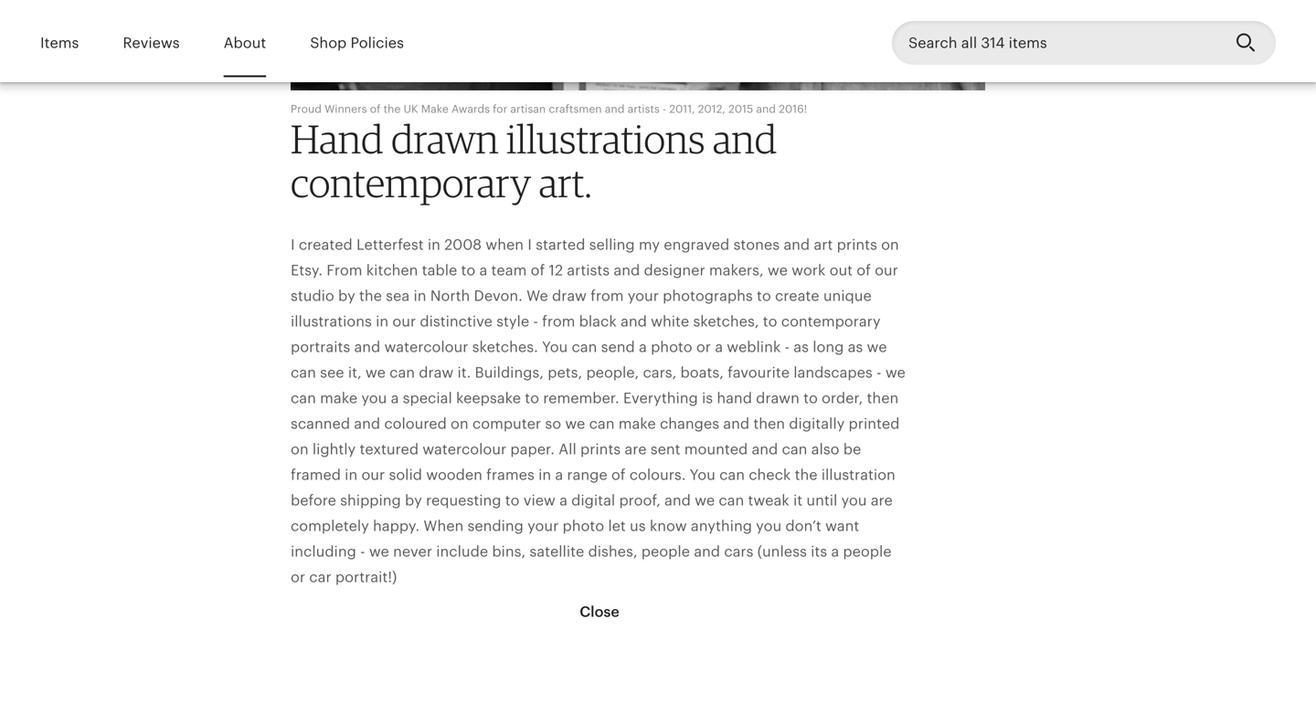 Task type: vqa. For each thing, say whether or not it's contained in the screenshot.
drawn within the Hand drawn illustrations and contemporary art.
yes



Task type: describe. For each thing, give the bounding box(es) containing it.
weblink
[[727, 339, 781, 355]]

stones
[[734, 237, 780, 253]]

hand
[[717, 390, 752, 407]]

kitchen
[[366, 262, 418, 279]]

0 horizontal spatial you
[[542, 339, 568, 355]]

let
[[608, 518, 626, 535]]

cars
[[724, 544, 754, 560]]

0 vertical spatial by
[[338, 288, 355, 304]]

computer
[[473, 416, 541, 432]]

0 horizontal spatial are
[[625, 441, 647, 458]]

a left special
[[391, 390, 399, 407]]

frames
[[487, 467, 535, 483]]

designer
[[644, 262, 706, 279]]

a right its
[[831, 544, 839, 560]]

0 horizontal spatial our
[[362, 467, 385, 483]]

we right "long"
[[867, 339, 887, 355]]

want
[[826, 518, 860, 535]]

sent
[[651, 441, 681, 458]]

a right send
[[639, 339, 647, 355]]

for
[[493, 103, 508, 115]]

digitally
[[789, 416, 845, 432]]

1 horizontal spatial or
[[697, 339, 711, 355]]

car
[[309, 569, 332, 586]]

illustration
[[822, 467, 896, 483]]

so
[[545, 416, 561, 432]]

to left create
[[757, 288, 771, 304]]

can down black
[[572, 339, 597, 355]]

and up it,
[[354, 339, 381, 355]]

we right the so
[[565, 416, 585, 432]]

happy.
[[373, 518, 420, 535]]

1 horizontal spatial you
[[756, 518, 782, 535]]

range
[[567, 467, 608, 483]]

illustrations inside i created letterfest in 2008 when i started selling my engraved stones and art prints on etsy. from kitchen table to a team of 12 artists and designer makers, we work out of our studio by the sea in north devon. we draw from your photographs to create unique illustrations in our distinctive style - from black and white sketches, to contemporary portraits and watercolour sketches. you can send a photo or a weblink - as long as we can see it, we can draw it. buildings, pets, people, cars, boats, favourite landscapes - we can make you a special keepsake to remember. everything is hand drawn to order, then scanned and coloured on computer so we can make changes and then digitally printed on lightly textured watercolour paper. all prints are sent mounted and can also be framed in our solid wooden frames in a range of colours. you can check the illustration before shipping by requesting to view a digital proof, and we can tweak it until you are completely happy. when sending your photo let us know anything you don't want including - we never include bins, satellite dishes, people and cars (unless its a people or car portrait!)
[[291, 313, 372, 330]]

white
[[651, 313, 689, 330]]

can down remember.
[[589, 416, 615, 432]]

items
[[40, 35, 79, 51]]

studio
[[291, 288, 334, 304]]

items link
[[40, 22, 79, 64]]

we up anything
[[695, 493, 715, 509]]

2011,
[[669, 103, 695, 115]]

we left 'work'
[[768, 262, 788, 279]]

it,
[[348, 365, 362, 381]]

boats,
[[681, 365, 724, 381]]

in up table
[[428, 237, 441, 253]]

policies
[[351, 35, 404, 51]]

1 vertical spatial our
[[393, 313, 416, 330]]

drawn inside i created letterfest in 2008 when i started selling my engraved stones and art prints on etsy. from kitchen table to a team of 12 artists and designer makers, we work out of our studio by the sea in north devon. we draw from your photographs to create unique illustrations in our distinctive style - from black and white sketches, to contemporary portraits and watercolour sketches. you can send a photo or a weblink - as long as we can see it, we can draw it. buildings, pets, people, cars, boats, favourite landscapes - we can make you a special keepsake to remember. everything is hand drawn to order, then scanned and coloured on computer so we can make changes and then digitally printed on lightly textured watercolour paper. all prints are sent mounted and can also be framed in our solid wooden frames in a range of colours. you can check the illustration before shipping by requesting to view a digital proof, and we can tweak it until you are completely happy. when sending your photo let us know anything you don't want including - we never include bins, satellite dishes, people and cars (unless its a people or car portrait!)
[[756, 390, 800, 407]]

north
[[430, 288, 470, 304]]

1 as from the left
[[794, 339, 809, 355]]

1 vertical spatial you
[[842, 493, 867, 509]]

table
[[422, 262, 457, 279]]

about link
[[224, 22, 266, 64]]

work
[[792, 262, 826, 279]]

proud winners of the uk make awards for artisan craftsmen and artists - 2011, 2012, 2015 and 2016!
[[291, 103, 808, 115]]

close button
[[563, 590, 636, 634]]

of right winners
[[370, 103, 381, 115]]

also
[[812, 441, 840, 458]]

i created letterfest in 2008 when i started selling my engraved stones and art prints on etsy. from kitchen table to a team of 12 artists and designer makers, we work out of our studio by the sea in north devon. we draw from your photographs to create unique illustrations in our distinctive style - from black and white sketches, to contemporary portraits and watercolour sketches. you can send a photo or a weblink - as long as we can see it, we can draw it. buildings, pets, people, cars, boats, favourite landscapes - we can make you a special keepsake to remember. everything is hand drawn to order, then scanned and coloured on computer so we can make changes and then digitally printed on lightly textured watercolour paper. all prints are sent mounted and can also be framed in our solid wooden frames in a range of colours. you can check the illustration before shipping by requesting to view a digital proof, and we can tweak it until you are completely happy. when sending your photo let us know anything you don't want including - we never include bins, satellite dishes, people and cars (unless its a people or car portrait!)
[[291, 237, 906, 586]]

style
[[497, 313, 529, 330]]

0 horizontal spatial or
[[291, 569, 305, 586]]

can down mounted
[[720, 467, 745, 483]]

hand drawn illustrations and contemporary art.
[[291, 115, 777, 206]]

can up anything
[[719, 493, 744, 509]]

close
[[580, 604, 620, 621]]

in down sea
[[376, 313, 389, 330]]

and left art
[[784, 237, 810, 253]]

hand
[[291, 115, 384, 163]]

check
[[749, 467, 791, 483]]

contemporary inside i created letterfest in 2008 when i started selling my engraved stones and art prints on etsy. from kitchen table to a team of 12 artists and designer makers, we work out of our studio by the sea in north devon. we draw from your photographs to create unique illustrations in our distinctive style - from black and white sketches, to contemporary portraits and watercolour sketches. you can send a photo or a weblink - as long as we can see it, we can draw it. buildings, pets, people, cars, boats, favourite landscapes - we can make you a special keepsake to remember. everything is hand drawn to order, then scanned and coloured on computer so we can make changes and then digitally printed on lightly textured watercolour paper. all prints are sent mounted and can also be framed in our solid wooden frames in a range of colours. you can check the illustration before shipping by requesting to view a digital proof, and we can tweak it until you are completely happy. when sending your photo let us know anything you don't want including - we never include bins, satellite dishes, people and cars (unless its a people or car portrait!)
[[781, 313, 881, 330]]

artisan
[[511, 103, 546, 115]]

1 vertical spatial photo
[[563, 518, 604, 535]]

sketches.
[[472, 339, 538, 355]]

1 horizontal spatial you
[[690, 467, 716, 483]]

know
[[650, 518, 687, 535]]

completely
[[291, 518, 369, 535]]

12
[[549, 262, 563, 279]]

about
[[224, 35, 266, 51]]

2 horizontal spatial the
[[795, 467, 818, 483]]

scanned
[[291, 416, 350, 432]]

create
[[775, 288, 820, 304]]

1 vertical spatial prints
[[581, 441, 621, 458]]

can left also
[[782, 441, 808, 458]]

a right view
[[560, 493, 568, 509]]

1 horizontal spatial make
[[619, 416, 656, 432]]

illustrations inside hand drawn illustrations and contemporary art.
[[507, 115, 705, 163]]

photographs
[[663, 288, 753, 304]]

wooden
[[426, 467, 483, 483]]

to down 2008
[[461, 262, 476, 279]]

of right range
[[612, 467, 626, 483]]

portrait!)
[[335, 569, 397, 586]]

all
[[559, 441, 577, 458]]

selling
[[589, 237, 635, 253]]

unique
[[824, 288, 872, 304]]

we up portrait!)
[[369, 544, 389, 560]]

- right landscapes on the right of page
[[877, 365, 882, 381]]

1 horizontal spatial prints
[[837, 237, 878, 253]]

us
[[630, 518, 646, 535]]

team
[[491, 262, 527, 279]]

cars,
[[643, 365, 677, 381]]

tweak
[[748, 493, 790, 509]]

portraits
[[291, 339, 350, 355]]

see
[[320, 365, 344, 381]]

keepsake
[[456, 390, 521, 407]]

drawn inside hand drawn illustrations and contemporary art.
[[391, 115, 499, 163]]

reviews
[[123, 35, 180, 51]]

can up special
[[390, 365, 415, 381]]

from
[[327, 262, 363, 279]]

it
[[794, 493, 803, 509]]

2 people from the left
[[843, 544, 892, 560]]

1 vertical spatial draw
[[419, 365, 454, 381]]

including
[[291, 544, 356, 560]]

and up textured
[[354, 416, 380, 432]]

we right it,
[[366, 365, 386, 381]]

to up weblink
[[763, 313, 778, 330]]

people,
[[586, 365, 639, 381]]

shop policies
[[310, 35, 404, 51]]

1 vertical spatial from
[[542, 313, 575, 330]]

digital
[[572, 493, 615, 509]]

- right weblink
[[785, 339, 790, 355]]

0 vertical spatial watercolour
[[384, 339, 468, 355]]

0 horizontal spatial you
[[361, 390, 387, 407]]

Search all 314 items text field
[[892, 21, 1221, 65]]

mounted
[[685, 441, 748, 458]]

2012,
[[698, 103, 726, 115]]

- right style
[[533, 313, 538, 330]]



Task type: locate. For each thing, give the bounding box(es) containing it.
bins,
[[492, 544, 526, 560]]

artists right 12
[[567, 262, 610, 279]]

0 vertical spatial photo
[[651, 339, 693, 355]]

0 vertical spatial make
[[320, 390, 358, 407]]

sea
[[386, 288, 410, 304]]

its
[[811, 544, 827, 560]]

1 vertical spatial your
[[528, 518, 559, 535]]

when
[[486, 237, 524, 253]]

you down illustration at the right bottom
[[842, 493, 867, 509]]

2 vertical spatial the
[[795, 467, 818, 483]]

your down view
[[528, 518, 559, 535]]

include
[[436, 544, 488, 560]]

watercolour
[[384, 339, 468, 355], [423, 441, 507, 458]]

- left the 2011,
[[663, 103, 667, 115]]

are left sent
[[625, 441, 647, 458]]

and inside hand drawn illustrations and contemporary art.
[[713, 115, 777, 163]]

and up know
[[665, 493, 691, 509]]

1 vertical spatial watercolour
[[423, 441, 507, 458]]

draw up special
[[419, 365, 454, 381]]

to down buildings,
[[525, 390, 539, 407]]

1 horizontal spatial people
[[843, 544, 892, 560]]

can up scanned
[[291, 390, 316, 407]]

you down tweak
[[756, 518, 782, 535]]

1 horizontal spatial the
[[384, 103, 401, 115]]

0 horizontal spatial i
[[291, 237, 295, 253]]

solid
[[389, 467, 422, 483]]

it.
[[458, 365, 471, 381]]

1 vertical spatial you
[[690, 467, 716, 483]]

1 vertical spatial drawn
[[756, 390, 800, 407]]

draw down 12
[[552, 288, 587, 304]]

dishes,
[[588, 544, 638, 560]]

can
[[572, 339, 597, 355], [291, 365, 316, 381], [390, 365, 415, 381], [291, 390, 316, 407], [589, 416, 615, 432], [782, 441, 808, 458], [720, 467, 745, 483], [719, 493, 744, 509]]

the
[[384, 103, 401, 115], [359, 288, 382, 304], [795, 467, 818, 483]]

then up printed
[[867, 390, 899, 407]]

proud
[[291, 103, 322, 115]]

shop
[[310, 35, 347, 51]]

1 horizontal spatial i
[[528, 237, 532, 253]]

artists
[[628, 103, 660, 115], [567, 262, 610, 279]]

0 horizontal spatial on
[[291, 441, 309, 458]]

0 vertical spatial your
[[628, 288, 659, 304]]

0 horizontal spatial prints
[[581, 441, 621, 458]]

coloured
[[384, 416, 447, 432]]

satellite
[[530, 544, 584, 560]]

0 horizontal spatial people
[[642, 544, 690, 560]]

from up black
[[591, 288, 624, 304]]

2008
[[444, 237, 482, 253]]

2 vertical spatial on
[[291, 441, 309, 458]]

on right art
[[881, 237, 899, 253]]

0 vertical spatial artists
[[628, 103, 660, 115]]

people down know
[[642, 544, 690, 560]]

0 vertical spatial illustrations
[[507, 115, 705, 163]]

1 horizontal spatial as
[[848, 339, 863, 355]]

0 horizontal spatial photo
[[563, 518, 604, 535]]

are down illustration at the right bottom
[[871, 493, 893, 509]]

and down selling
[[614, 262, 640, 279]]

the left sea
[[359, 288, 382, 304]]

0 vertical spatial the
[[384, 103, 401, 115]]

1 i from the left
[[291, 237, 295, 253]]

1 horizontal spatial contemporary
[[781, 313, 881, 330]]

0 vertical spatial you
[[542, 339, 568, 355]]

a left team
[[479, 262, 488, 279]]

our right out at the top right
[[875, 262, 899, 279]]

and
[[605, 103, 625, 115], [756, 103, 776, 115], [713, 115, 777, 163], [784, 237, 810, 253], [614, 262, 640, 279], [621, 313, 647, 330], [354, 339, 381, 355], [354, 416, 380, 432], [723, 416, 750, 432], [752, 441, 778, 458], [665, 493, 691, 509], [694, 544, 720, 560]]

photo down digital
[[563, 518, 604, 535]]

watercolour down distinctive
[[384, 339, 468, 355]]

and right craftsmen
[[605, 103, 625, 115]]

by down from
[[338, 288, 355, 304]]

0 vertical spatial are
[[625, 441, 647, 458]]

contemporary up "long"
[[781, 313, 881, 330]]

lightly
[[313, 441, 356, 458]]

0 vertical spatial on
[[881, 237, 899, 253]]

0 horizontal spatial draw
[[419, 365, 454, 381]]

in
[[428, 237, 441, 253], [414, 288, 426, 304], [376, 313, 389, 330], [345, 467, 358, 483], [539, 467, 551, 483]]

art.
[[539, 159, 592, 206]]

photo
[[651, 339, 693, 355], [563, 518, 604, 535]]

1 vertical spatial on
[[451, 416, 469, 432]]

0 horizontal spatial as
[[794, 339, 809, 355]]

0 horizontal spatial drawn
[[391, 115, 499, 163]]

drawn down favourite
[[756, 390, 800, 407]]

paper.
[[511, 441, 555, 458]]

to
[[461, 262, 476, 279], [757, 288, 771, 304], [763, 313, 778, 330], [525, 390, 539, 407], [804, 390, 818, 407], [505, 493, 520, 509]]

we
[[527, 288, 548, 304]]

when
[[424, 518, 464, 535]]

on down "keepsake"
[[451, 416, 469, 432]]

on
[[881, 237, 899, 253], [451, 416, 469, 432], [291, 441, 309, 458]]

our down sea
[[393, 313, 416, 330]]

1 vertical spatial contemporary
[[781, 313, 881, 330]]

2 horizontal spatial you
[[842, 493, 867, 509]]

2 as from the left
[[848, 339, 863, 355]]

drawn
[[391, 115, 499, 163], [756, 390, 800, 407]]

out
[[830, 262, 853, 279]]

0 vertical spatial drawn
[[391, 115, 499, 163]]

prints up range
[[581, 441, 621, 458]]

0 vertical spatial then
[[867, 390, 899, 407]]

1 vertical spatial illustrations
[[291, 313, 372, 330]]

and down anything
[[694, 544, 720, 560]]

1 vertical spatial the
[[359, 288, 382, 304]]

1 horizontal spatial by
[[405, 493, 422, 509]]

by
[[338, 288, 355, 304], [405, 493, 422, 509]]

1 horizontal spatial are
[[871, 493, 893, 509]]

and down hand
[[723, 416, 750, 432]]

artists inside i created letterfest in 2008 when i started selling my engraved stones and art prints on etsy. from kitchen table to a team of 12 artists and designer makers, we work out of our studio by the sea in north devon. we draw from your photographs to create unique illustrations in our distinctive style - from black and white sketches, to contemporary portraits and watercolour sketches. you can send a photo or a weblink - as long as we can see it, we can draw it. buildings, pets, people, cars, boats, favourite landscapes - we can make you a special keepsake to remember. everything is hand drawn to order, then scanned and coloured on computer so we can make changes and then digitally printed on lightly textured watercolour paper. all prints are sent mounted and can also be framed in our solid wooden frames in a range of colours. you can check the illustration before shipping by requesting to view a digital proof, and we can tweak it until you are completely happy. when sending your photo let us know anything you don't want including - we never include bins, satellite dishes, people and cars (unless its a people or car portrait!)
[[567, 262, 610, 279]]

1 vertical spatial artists
[[567, 262, 610, 279]]

your
[[628, 288, 659, 304], [528, 518, 559, 535]]

(unless
[[758, 544, 807, 560]]

-
[[663, 103, 667, 115], [533, 313, 538, 330], [785, 339, 790, 355], [877, 365, 882, 381], [360, 544, 365, 560]]

favourite
[[728, 365, 790, 381]]

a down sketches,
[[715, 339, 723, 355]]

buildings,
[[475, 365, 544, 381]]

0 vertical spatial our
[[875, 262, 899, 279]]

1 horizontal spatial on
[[451, 416, 469, 432]]

and right 2015
[[756, 103, 776, 115]]

or up boats,
[[697, 339, 711, 355]]

and left 2016!
[[713, 115, 777, 163]]

created
[[299, 237, 353, 253]]

1 people from the left
[[642, 544, 690, 560]]

i right when
[[528, 237, 532, 253]]

0 vertical spatial prints
[[837, 237, 878, 253]]

is
[[702, 390, 713, 407]]

0 horizontal spatial contemporary
[[291, 159, 531, 206]]

as left "long"
[[794, 339, 809, 355]]

remember.
[[543, 390, 620, 407]]

you up pets,
[[542, 339, 568, 355]]

1 horizontal spatial draw
[[552, 288, 587, 304]]

in up view
[[539, 467, 551, 483]]

prints up out at the top right
[[837, 237, 878, 253]]

0 vertical spatial contemporary
[[291, 159, 531, 206]]

sending
[[468, 518, 524, 535]]

artists left the 2011,
[[628, 103, 660, 115]]

1 vertical spatial by
[[405, 493, 422, 509]]

craftsmen
[[549, 103, 602, 115]]

engraved
[[664, 237, 730, 253]]

to up digitally
[[804, 390, 818, 407]]

landscapes
[[794, 365, 873, 381]]

in down lightly
[[345, 467, 358, 483]]

anything
[[691, 518, 752, 535]]

of right out at the top right
[[857, 262, 871, 279]]

0 horizontal spatial your
[[528, 518, 559, 535]]

1 horizontal spatial our
[[393, 313, 416, 330]]

2 vertical spatial you
[[756, 518, 782, 535]]

uk
[[404, 103, 418, 115]]

winners
[[325, 103, 367, 115]]

i up etsy.
[[291, 237, 295, 253]]

the up it
[[795, 467, 818, 483]]

devon.
[[474, 288, 523, 304]]

then left digitally
[[754, 416, 785, 432]]

1 vertical spatial make
[[619, 416, 656, 432]]

or left car
[[291, 569, 305, 586]]

be
[[844, 441, 861, 458]]

0 horizontal spatial then
[[754, 416, 785, 432]]

1 horizontal spatial then
[[867, 390, 899, 407]]

on up framed
[[291, 441, 309, 458]]

2 horizontal spatial our
[[875, 262, 899, 279]]

your up white
[[628, 288, 659, 304]]

from
[[591, 288, 624, 304], [542, 313, 575, 330]]

makers,
[[709, 262, 764, 279]]

watercolour up wooden
[[423, 441, 507, 458]]

0 horizontal spatial make
[[320, 390, 358, 407]]

2016!
[[779, 103, 808, 115]]

as right "long"
[[848, 339, 863, 355]]

a down all
[[555, 467, 563, 483]]

you down it,
[[361, 390, 387, 407]]

1 horizontal spatial from
[[591, 288, 624, 304]]

photo down white
[[651, 339, 693, 355]]

1 horizontal spatial artists
[[628, 103, 660, 115]]

a
[[479, 262, 488, 279], [639, 339, 647, 355], [715, 339, 723, 355], [391, 390, 399, 407], [555, 467, 563, 483], [560, 493, 568, 509], [831, 544, 839, 560]]

the left uk
[[384, 103, 401, 115]]

to down frames
[[505, 493, 520, 509]]

long
[[813, 339, 844, 355]]

printed
[[849, 416, 900, 432]]

view
[[524, 493, 556, 509]]

sketches,
[[693, 313, 759, 330]]

0 horizontal spatial the
[[359, 288, 382, 304]]

1 horizontal spatial your
[[628, 288, 659, 304]]

you down mounted
[[690, 467, 716, 483]]

or
[[697, 339, 711, 355], [291, 569, 305, 586]]

my
[[639, 237, 660, 253]]

0 horizontal spatial from
[[542, 313, 575, 330]]

0 horizontal spatial artists
[[567, 262, 610, 279]]

1 vertical spatial are
[[871, 493, 893, 509]]

special
[[403, 390, 452, 407]]

reviews link
[[123, 22, 180, 64]]

never
[[393, 544, 432, 560]]

0 horizontal spatial by
[[338, 288, 355, 304]]

0 vertical spatial you
[[361, 390, 387, 407]]

2 horizontal spatial on
[[881, 237, 899, 253]]

shipping
[[340, 493, 401, 509]]

1 horizontal spatial illustrations
[[507, 115, 705, 163]]

- up portrait!)
[[360, 544, 365, 560]]

changes
[[660, 416, 720, 432]]

contemporary inside hand drawn illustrations and contemporary art.
[[291, 159, 531, 206]]

started
[[536, 237, 586, 253]]

make down everything
[[619, 416, 656, 432]]

send
[[601, 339, 635, 355]]

1 vertical spatial then
[[754, 416, 785, 432]]

0 horizontal spatial illustrations
[[291, 313, 372, 330]]

1 vertical spatial or
[[291, 569, 305, 586]]

of left 12
[[531, 262, 545, 279]]

in right sea
[[414, 288, 426, 304]]

0 vertical spatial draw
[[552, 288, 587, 304]]

we up printed
[[886, 365, 906, 381]]

0 vertical spatial or
[[697, 339, 711, 355]]

and up check
[[752, 441, 778, 458]]

colours.
[[630, 467, 686, 483]]

illustrations
[[507, 115, 705, 163], [291, 313, 372, 330]]

0 vertical spatial from
[[591, 288, 624, 304]]

our up shipping
[[362, 467, 385, 483]]

1 horizontal spatial photo
[[651, 339, 693, 355]]

until
[[807, 493, 838, 509]]

2 vertical spatial our
[[362, 467, 385, 483]]

drawn left artisan
[[391, 115, 499, 163]]

2 i from the left
[[528, 237, 532, 253]]

1 horizontal spatial drawn
[[756, 390, 800, 407]]

and up send
[[621, 313, 647, 330]]

prints
[[837, 237, 878, 253], [581, 441, 621, 458]]

proof,
[[619, 493, 661, 509]]

make down see
[[320, 390, 358, 407]]

2015
[[729, 103, 753, 115]]

art
[[814, 237, 833, 253]]

people down want
[[843, 544, 892, 560]]

contemporary up letterfest on the left of page
[[291, 159, 531, 206]]

from down we at the left top of page
[[542, 313, 575, 330]]

can left see
[[291, 365, 316, 381]]



